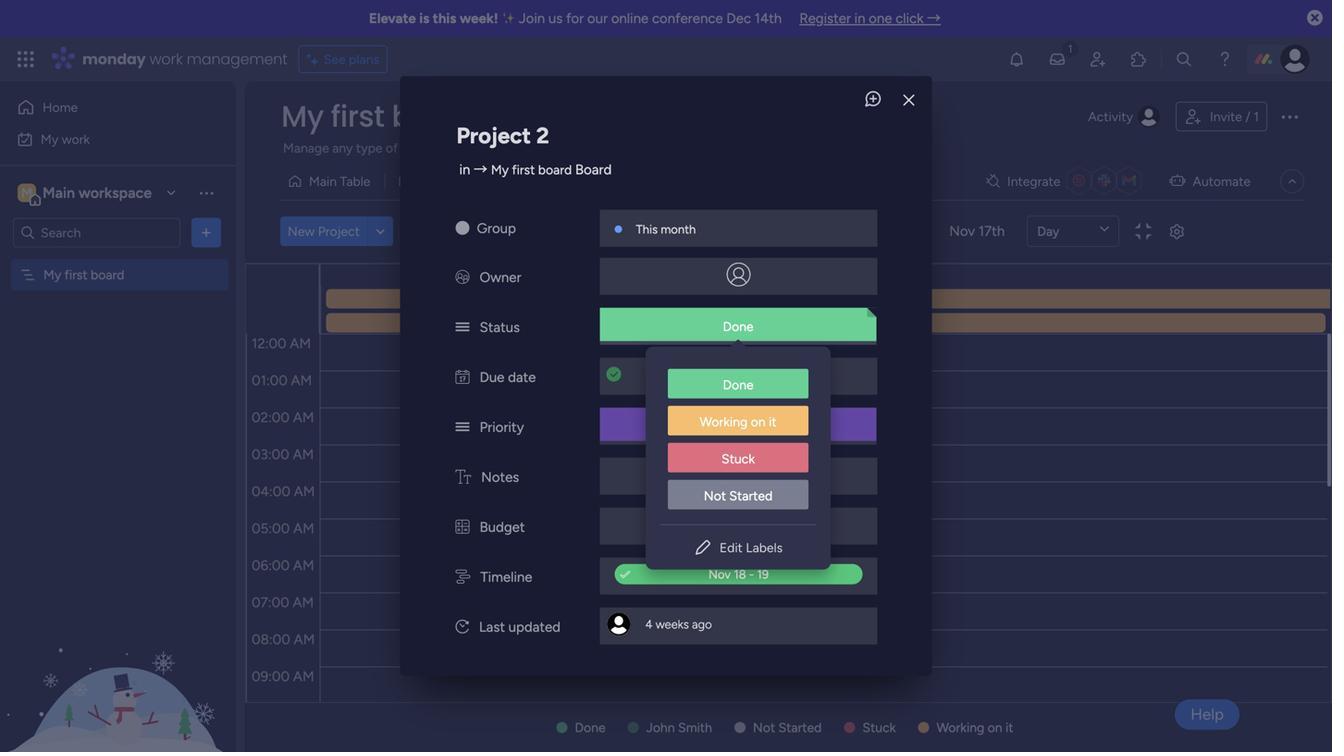 Task type: locate. For each thing, give the bounding box(es) containing it.
0 horizontal spatial it
[[769, 414, 777, 430]]

nov inside project 2 dialog
[[721, 367, 743, 382]]

project inside button
[[318, 223, 360, 239]]

my first board up type
[[281, 96, 480, 137]]

invite / 1
[[1210, 109, 1260, 124]]

1 horizontal spatial project
[[457, 122, 531, 149]]

month
[[661, 222, 696, 237]]

1 vertical spatial board
[[538, 162, 572, 177]]

0 horizontal spatial of
[[386, 140, 398, 156]]

1 of from the left
[[386, 140, 398, 156]]

john smith
[[647, 720, 712, 736]]

1 horizontal spatial not
[[753, 720, 776, 736]]

board inside list box
[[91, 267, 124, 283]]

2 vertical spatial first
[[64, 267, 88, 283]]

0 horizontal spatial first
[[64, 267, 88, 283]]

timelines
[[561, 140, 613, 156]]

1 horizontal spatial of
[[704, 140, 716, 156]]

main left table
[[309, 174, 337, 189]]

0 vertical spatial my first board
[[281, 96, 480, 137]]

not started down meeting notes
[[704, 488, 773, 504]]

invite members image
[[1089, 50, 1108, 68]]

1 vertical spatial project
[[318, 223, 360, 239]]

0 vertical spatial project
[[457, 122, 531, 149]]

1 vertical spatial on
[[988, 720, 1003, 736]]

list box
[[646, 354, 831, 524]]

2 of from the left
[[704, 140, 716, 156]]

john smith image
[[1281, 44, 1310, 74]]

0 horizontal spatial working
[[700, 414, 748, 430]]

not started right smith on the right bottom
[[753, 720, 822, 736]]

done up nov 17
[[723, 319, 754, 334]]

this
[[433, 10, 457, 27]]

4
[[645, 617, 653, 632]]

1 vertical spatial my first board
[[43, 267, 124, 283]]

→ down assign
[[474, 161, 488, 178]]

first inside in → my first board board
[[512, 162, 535, 177]]

project right new on the left of page
[[318, 223, 360, 239]]

1 vertical spatial started
[[779, 720, 822, 736]]

main inside button
[[309, 174, 337, 189]]

1 vertical spatial working on it
[[937, 720, 1014, 736]]

owners,
[[491, 140, 536, 156]]

work down 'home'
[[62, 131, 90, 147]]

v2 multiple person column image
[[456, 269, 470, 286]]

option
[[0, 258, 236, 262]]

workspace image
[[18, 183, 36, 203]]

1 vertical spatial work
[[62, 131, 90, 147]]

stuck
[[722, 451, 755, 467], [863, 720, 896, 736]]

0 vertical spatial working on it
[[700, 414, 777, 430]]

am right 05:00
[[293, 521, 314, 537]]

04:00 am
[[252, 484, 315, 500]]

1 horizontal spatial →
[[927, 10, 941, 27]]

dapulse numbers column image
[[456, 519, 470, 536]]

1 vertical spatial in
[[459, 161, 470, 178]]

0 vertical spatial working
[[700, 414, 748, 430]]

plans
[[349, 51, 380, 67]]

am for 03:00 am
[[293, 447, 314, 463]]

2 vertical spatial done
[[575, 720, 606, 736]]

nov left 17th at the right
[[950, 223, 976, 239]]

one
[[869, 10, 893, 27]]

work inside button
[[62, 131, 90, 147]]

1 vertical spatial →
[[474, 161, 488, 178]]

in
[[855, 10, 866, 27], [459, 161, 470, 178]]

keep
[[641, 140, 669, 156]]

new project
[[288, 223, 360, 239]]

0 vertical spatial work
[[150, 49, 183, 69]]

assign
[[449, 140, 488, 156]]

your
[[759, 140, 785, 156]]

0 horizontal spatial my first board
[[43, 267, 124, 283]]

of right type
[[386, 140, 398, 156]]

0 vertical spatial nov
[[950, 223, 976, 239]]

first down owners,
[[512, 162, 535, 177]]

main inside workspace selection element
[[43, 184, 75, 202]]

1 image
[[1062, 38, 1079, 59]]

done left john
[[575, 720, 606, 736]]

home button
[[11, 93, 199, 122]]

0 vertical spatial it
[[769, 414, 777, 430]]

2 vertical spatial board
[[91, 267, 124, 283]]

manage any type of project. assign owners, set timelines and keep track of where your project stands. button
[[280, 137, 902, 159]]

board
[[576, 161, 612, 178]]

elevate is this week! ✨ join us for our online conference dec 14th
[[369, 10, 782, 27]]

main table
[[309, 174, 371, 189]]

list box containing done
[[646, 354, 831, 524]]

Search field
[[547, 218, 603, 244]]

main workspace
[[43, 184, 152, 202]]

1 horizontal spatial working
[[937, 720, 985, 736]]

Search in workspace field
[[39, 222, 155, 243]]

am right 06:00
[[293, 558, 314, 574]]

board down set at the top of the page
[[538, 162, 572, 177]]

1 horizontal spatial in
[[855, 10, 866, 27]]

first
[[331, 96, 385, 137], [512, 162, 535, 177], [64, 267, 88, 283]]

0 vertical spatial first
[[331, 96, 385, 137]]

03:00 am
[[252, 447, 314, 463]]

→ right the click
[[927, 10, 941, 27]]

high
[[725, 419, 752, 434]]

am for 04:00 am
[[294, 484, 315, 500]]

0 horizontal spatial stuck
[[722, 451, 755, 467]]

14th
[[755, 10, 782, 27]]

not right smith on the right bottom
[[753, 720, 776, 736]]

lottie animation element
[[0, 565, 236, 752]]

My first board field
[[277, 96, 485, 137]]

work right monday
[[150, 49, 183, 69]]

0 horizontal spatial in
[[459, 161, 470, 178]]

0 vertical spatial done
[[723, 319, 754, 334]]

not down meeting
[[704, 488, 726, 504]]

1 horizontal spatial main
[[309, 174, 337, 189]]

main for main table
[[309, 174, 337, 189]]

v2 pulse updated log image
[[456, 619, 469, 636]]

am for 09:00 am
[[293, 669, 314, 685]]

0 horizontal spatial board
[[91, 267, 124, 283]]

owner
[[480, 269, 522, 286]]

02:00 am
[[252, 410, 314, 426]]

done up working on it option
[[723, 377, 754, 393]]

day
[[1038, 223, 1060, 239]]

0 horizontal spatial nov
[[721, 367, 743, 382]]

/
[[1246, 109, 1251, 124]]

1 vertical spatial nov
[[721, 367, 743, 382]]

17th
[[979, 223, 1005, 239]]

board down search in workspace field
[[91, 267, 124, 283]]

am for 12:00 am
[[290, 335, 311, 352]]

01:00 am
[[252, 372, 312, 389]]

1 horizontal spatial it
[[1006, 720, 1014, 736]]

am for 02:00 am
[[293, 410, 314, 426]]

1 vertical spatial working
[[937, 720, 985, 736]]

1 vertical spatial done
[[723, 377, 754, 393]]

0 horizontal spatial main
[[43, 184, 75, 202]]

online
[[611, 10, 649, 27]]

1 horizontal spatial nov
[[950, 223, 976, 239]]

workspace selection element
[[18, 182, 155, 206]]

my work button
[[11, 124, 199, 154]]

meeting
[[700, 468, 744, 483]]

ago
[[692, 617, 712, 632]]

dapulse integrations image
[[986, 174, 1000, 188]]

08:00
[[252, 632, 290, 648]]

project inside dialog
[[457, 122, 531, 149]]

0 horizontal spatial started
[[730, 488, 773, 504]]

dec
[[727, 10, 751, 27]]

0 horizontal spatial working on it
[[700, 414, 777, 430]]

project.
[[401, 140, 446, 156]]

week!
[[460, 10, 498, 27]]

due
[[480, 369, 505, 386]]

lottie animation image
[[0, 565, 236, 752]]

add widget
[[440, 223, 508, 239]]

0 vertical spatial started
[[730, 488, 773, 504]]

2 horizontal spatial board
[[538, 162, 572, 177]]

am right the 04:00
[[294, 484, 315, 500]]

chart
[[530, 174, 563, 189]]

started
[[730, 488, 773, 504], [779, 720, 822, 736]]

1 vertical spatial not started
[[753, 720, 822, 736]]

see plans
[[324, 51, 380, 67]]

project
[[457, 122, 531, 149], [318, 223, 360, 239]]

1 horizontal spatial stuck
[[863, 720, 896, 736]]

work
[[150, 49, 183, 69], [62, 131, 90, 147]]

main for main workspace
[[43, 184, 75, 202]]

any
[[332, 140, 353, 156]]

nov 17th
[[950, 223, 1005, 239]]

09:00 am
[[252, 669, 314, 685]]

help button
[[1175, 700, 1240, 730]]

v2 status image
[[456, 419, 470, 436]]

1 horizontal spatial board
[[392, 96, 480, 137]]

am right 02:00
[[293, 410, 314, 426]]

1 vertical spatial stuck
[[863, 720, 896, 736]]

not inside option
[[704, 488, 726, 504]]

my down owners,
[[491, 162, 509, 177]]

→
[[927, 10, 941, 27], [474, 161, 488, 178]]

register in one click → link
[[800, 10, 941, 27]]

06:00
[[252, 558, 290, 574]]

my first board down search in workspace field
[[43, 267, 124, 283]]

done inside 'done' option
[[723, 377, 754, 393]]

am right 08:00
[[294, 632, 315, 648]]

am right 01:00
[[291, 372, 312, 389]]

in inside project 2 dialog
[[459, 161, 470, 178]]

0 horizontal spatial →
[[474, 161, 488, 178]]

nov
[[950, 223, 976, 239], [721, 367, 743, 382]]

✨
[[502, 10, 516, 27]]

project up gantt
[[457, 122, 531, 149]]

work for my
[[62, 131, 90, 147]]

working on it inside option
[[700, 414, 777, 430]]

updated
[[509, 619, 561, 636]]

first inside list box
[[64, 267, 88, 283]]

see plans button
[[299, 45, 388, 73]]

my down 'home'
[[41, 131, 58, 147]]

1 horizontal spatial work
[[150, 49, 183, 69]]

am right 09:00
[[293, 669, 314, 685]]

0 vertical spatial stuck
[[722, 451, 755, 467]]

1 vertical spatial not
[[753, 720, 776, 736]]

2 horizontal spatial first
[[512, 162, 535, 177]]

nov 17
[[721, 367, 757, 382]]

0 horizontal spatial not
[[704, 488, 726, 504]]

0 horizontal spatial project
[[318, 223, 360, 239]]

0 vertical spatial not started
[[704, 488, 773, 504]]

first down search in workspace field
[[64, 267, 88, 283]]

of right track
[[704, 140, 716, 156]]

smith
[[678, 720, 712, 736]]

0 vertical spatial not
[[704, 488, 726, 504]]

angle down image
[[376, 224, 385, 238]]

track
[[672, 140, 701, 156]]

in down assign
[[459, 161, 470, 178]]

priority
[[480, 419, 524, 436]]

it
[[769, 414, 777, 430], [1006, 720, 1014, 736]]

$1,000
[[720, 518, 758, 532]]

in left one
[[855, 10, 866, 27]]

dapulse text column image
[[456, 469, 471, 486]]

am for 06:00 am
[[293, 558, 314, 574]]

am for 07:00 am
[[293, 595, 314, 611]]

am for 01:00 am
[[291, 372, 312, 389]]

started inside not started option
[[730, 488, 773, 504]]

main right workspace 'icon'
[[43, 184, 75, 202]]

first up type
[[331, 96, 385, 137]]

am right 07:00
[[293, 595, 314, 611]]

close image
[[904, 93, 915, 107]]

my
[[281, 96, 324, 137], [41, 131, 58, 147], [491, 162, 509, 177], [43, 267, 61, 283]]

project 2
[[457, 122, 549, 149]]

working on it
[[700, 414, 777, 430], [937, 720, 1014, 736]]

0 horizontal spatial on
[[751, 414, 766, 430]]

see
[[324, 51, 346, 67]]

board up project.
[[392, 96, 480, 137]]

03:00
[[252, 447, 289, 463]]

nov left '17'
[[721, 367, 743, 382]]

1 vertical spatial first
[[512, 162, 535, 177]]

budget
[[480, 519, 525, 536]]

am right '03:00'
[[293, 447, 314, 463]]

0 vertical spatial →
[[927, 10, 941, 27]]

dapulse timeline column image
[[456, 569, 470, 586]]

0 horizontal spatial work
[[62, 131, 90, 147]]

am right 12:00
[[290, 335, 311, 352]]

not started inside option
[[704, 488, 773, 504]]

1 horizontal spatial my first board
[[281, 96, 480, 137]]

0 vertical spatial on
[[751, 414, 766, 430]]

my down search in workspace field
[[43, 267, 61, 283]]

dapulse checkmark sign image
[[620, 564, 630, 586]]

dapulse date column image
[[456, 369, 470, 386]]

1 horizontal spatial started
[[779, 720, 822, 736]]



Task type: describe. For each thing, give the bounding box(es) containing it.
register in one click →
[[800, 10, 941, 27]]

my up manage
[[281, 96, 324, 137]]

new
[[288, 223, 315, 239]]

help image
[[1216, 50, 1235, 68]]

group
[[477, 220, 516, 237]]

04:00
[[252, 484, 291, 500]]

add
[[440, 223, 464, 239]]

chart button
[[516, 167, 577, 196]]

0 vertical spatial board
[[392, 96, 480, 137]]

v2 status image
[[456, 319, 470, 336]]

am for 08:00 am
[[294, 632, 315, 648]]

select product image
[[17, 50, 35, 68]]

edit labels
[[720, 540, 783, 555]]

edit
[[720, 540, 743, 555]]

my inside button
[[41, 131, 58, 147]]

click
[[896, 10, 924, 27]]

gantt button
[[455, 167, 516, 196]]

kanban button
[[384, 167, 455, 196]]

new project button
[[280, 217, 367, 246]]

collapse board header image
[[1285, 174, 1300, 189]]

join
[[519, 10, 545, 27]]

list box inside project 2 dialog
[[646, 354, 831, 524]]

it inside option
[[769, 414, 777, 430]]

show board description image
[[493, 107, 515, 126]]

stands.
[[833, 140, 874, 156]]

kanban
[[398, 174, 441, 189]]

my inside in → my first board board
[[491, 162, 509, 177]]

my first board link
[[491, 162, 572, 177]]

integrate
[[1008, 174, 1061, 189]]

monday work management
[[82, 49, 288, 69]]

calendar button
[[577, 167, 656, 196]]

working inside working on it option
[[700, 414, 748, 430]]

inbox image
[[1049, 50, 1067, 68]]

management
[[187, 49, 288, 69]]

activity
[[1089, 109, 1134, 124]]

my first board list box
[[0, 255, 236, 540]]

apps image
[[1130, 50, 1148, 68]]

our
[[588, 10, 608, 27]]

my inside list box
[[43, 267, 61, 283]]

invite
[[1210, 109, 1243, 124]]

on inside working on it option
[[751, 414, 766, 430]]

1 horizontal spatial on
[[988, 720, 1003, 736]]

edit labels button
[[661, 533, 816, 562]]

autopilot image
[[1170, 169, 1186, 192]]

01:00
[[252, 372, 288, 389]]

notes
[[481, 469, 519, 486]]

→ inside project 2 dialog
[[474, 161, 488, 178]]

main table button
[[280, 167, 384, 196]]

invite / 1 button
[[1176, 102, 1268, 131]]

add widget button
[[406, 216, 516, 246]]

working on it option
[[668, 406, 809, 436]]

done option
[[668, 369, 809, 399]]

12:00
[[252, 335, 287, 352]]

register
[[800, 10, 851, 27]]

4 weeks ago
[[645, 617, 712, 632]]

status
[[480, 319, 520, 336]]

search everything image
[[1175, 50, 1194, 68]]

1 horizontal spatial working on it
[[937, 720, 1014, 736]]

am for 05:00 am
[[293, 521, 314, 537]]

monday
[[82, 49, 146, 69]]

last updated
[[479, 619, 561, 636]]

person
[[643, 223, 682, 239]]

07:00 am
[[252, 595, 314, 611]]

not started option
[[668, 480, 809, 510]]

notifications image
[[1008, 50, 1026, 68]]

meeting notes
[[700, 468, 778, 483]]

my first board inside list box
[[43, 267, 124, 283]]

07:00
[[252, 595, 289, 611]]

project 2 dialog
[[400, 76, 932, 676]]

this month
[[636, 222, 696, 237]]

project
[[788, 140, 830, 156]]

labels
[[746, 540, 783, 555]]

last
[[479, 619, 505, 636]]

for
[[566, 10, 584, 27]]

nov for nov 17th
[[950, 223, 976, 239]]

v2 sun image
[[456, 220, 470, 237]]

automate
[[1193, 174, 1251, 189]]

where
[[720, 140, 756, 156]]

v2 done deadline image
[[607, 366, 621, 383]]

is
[[419, 10, 430, 27]]

stuck option
[[668, 443, 809, 473]]

elevate
[[369, 10, 416, 27]]

09:00
[[252, 669, 290, 685]]

this
[[636, 222, 658, 237]]

08:00 am
[[252, 632, 315, 648]]

02:00
[[252, 410, 290, 426]]

widget
[[467, 223, 508, 239]]

manage any type of project. assign owners, set timelines and keep track of where your project stands.
[[283, 140, 874, 156]]

table
[[340, 174, 371, 189]]

12:00 am
[[252, 335, 311, 352]]

activity button
[[1081, 102, 1169, 131]]

weeks
[[656, 617, 689, 632]]

board inside in → my first board board
[[538, 162, 572, 177]]

help
[[1191, 705, 1224, 724]]

notes
[[747, 468, 778, 483]]

john
[[647, 720, 675, 736]]

due date
[[480, 369, 536, 386]]

0 vertical spatial in
[[855, 10, 866, 27]]

conference
[[652, 10, 723, 27]]

nov for nov 17
[[721, 367, 743, 382]]

stuck inside option
[[722, 451, 755, 467]]

1 horizontal spatial first
[[331, 96, 385, 137]]

work for monday
[[150, 49, 183, 69]]

1 vertical spatial it
[[1006, 720, 1014, 736]]

gantt
[[469, 174, 503, 189]]



Task type: vqa. For each thing, say whether or not it's contained in the screenshot.
first inside in → my first board board
yes



